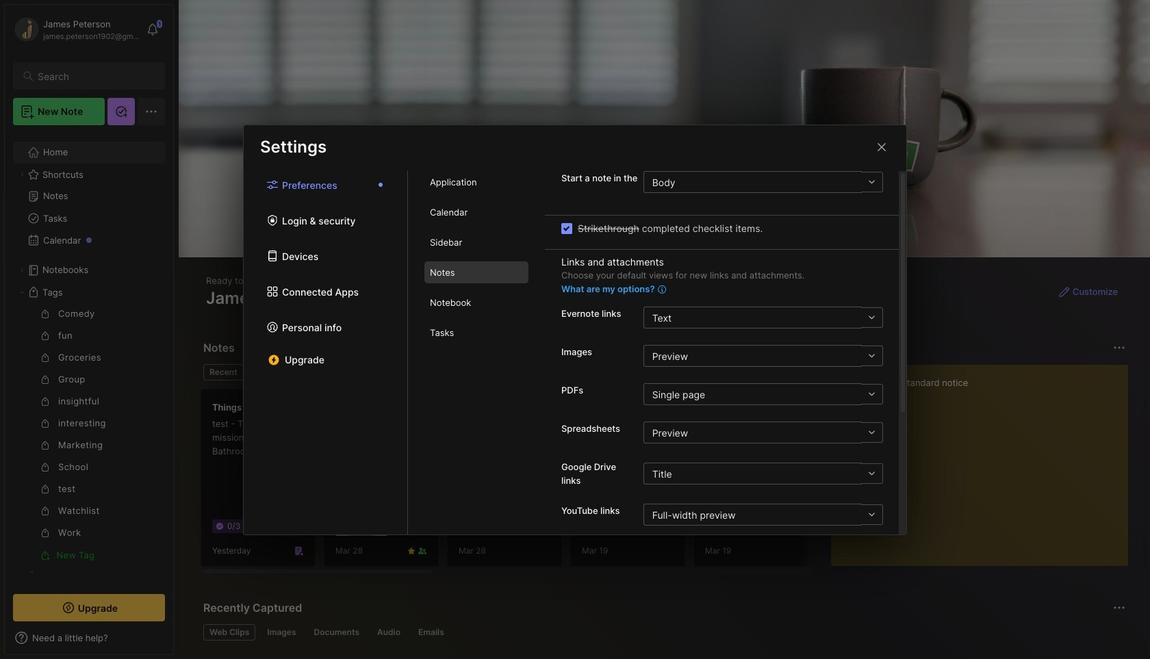 Task type: vqa. For each thing, say whether or not it's contained in the screenshot.
the bottom DATE PICKER Field
no



Task type: locate. For each thing, give the bounding box(es) containing it.
tree inside main element
[[5, 134, 173, 618]]

tab
[[425, 171, 529, 193], [425, 201, 529, 223], [425, 231, 529, 253], [425, 262, 529, 284], [425, 292, 529, 314], [425, 322, 529, 344], [203, 364, 244, 381], [249, 364, 305, 381], [203, 625, 256, 641], [261, 625, 302, 641], [308, 625, 366, 641], [371, 625, 407, 641], [412, 625, 450, 641]]

none search field inside main element
[[38, 68, 153, 84]]

Start a new note in the body or title. field
[[644, 171, 883, 193]]

tree
[[5, 134, 173, 618]]

Search text field
[[38, 70, 153, 83]]

Choose default view option for Images field
[[644, 345, 883, 367]]

row group
[[201, 389, 1151, 575]]

group
[[13, 303, 157, 566]]

expand notebooks image
[[18, 266, 26, 275]]

tab list
[[244, 171, 408, 535], [408, 171, 545, 535], [203, 364, 809, 381], [203, 625, 1124, 641]]

Choose default view option for Google Drive links field
[[644, 463, 883, 485]]

None search field
[[38, 68, 153, 84]]



Task type: describe. For each thing, give the bounding box(es) containing it.
Choose default view option for YouTube links field
[[644, 504, 883, 526]]

main element
[[0, 0, 178, 660]]

expand tags image
[[18, 288, 26, 297]]

thumbnail image
[[336, 484, 388, 536]]

group inside tree
[[13, 303, 157, 566]]

Select35 checkbox
[[562, 223, 573, 234]]

Choose default view option for Spreadsheets field
[[644, 422, 883, 444]]

Start writing… text field
[[842, 365, 1128, 555]]

Choose default view option for PDFs field
[[644, 384, 883, 405]]

close image
[[874, 139, 890, 155]]

Choose default view option for Evernote links field
[[644, 307, 883, 329]]



